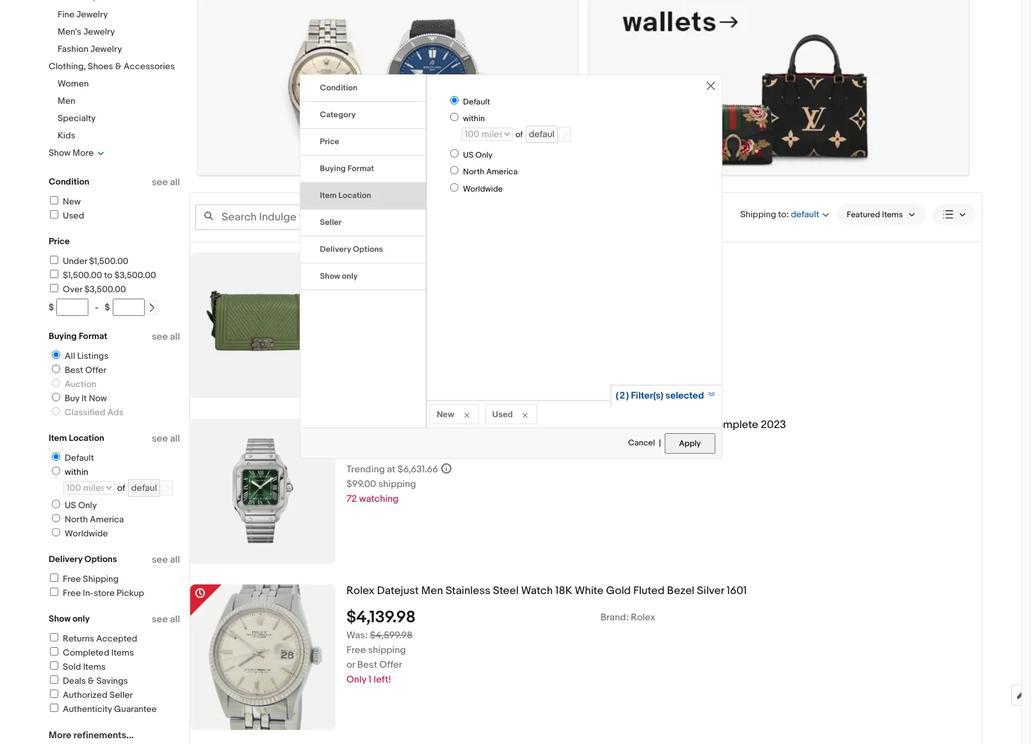 Task type: vqa. For each thing, say whether or not it's contained in the screenshot.
2023 on the right of the page
yes



Task type: locate. For each thing, give the bounding box(es) containing it.
1 see all button from the top
[[152, 176, 180, 188]]

0 horizontal spatial best
[[65, 365, 83, 376]]

1 vertical spatial show only
[[49, 613, 90, 624]]

0 horizontal spatial only
[[78, 500, 97, 511]]

america for left north america 'radio'
[[90, 514, 124, 525]]

classified
[[65, 407, 105, 418]]

santos
[[384, 418, 418, 431]]

only right us only option
[[476, 150, 493, 160]]

1 horizontal spatial location
[[339, 190, 371, 201]]

all for new
[[170, 176, 180, 188]]

1 vertical spatial buying format
[[49, 331, 107, 342]]

1 horizontal spatial offer
[[380, 658, 402, 671]]

rolex up $4,139.98
[[347, 584, 375, 597]]

only left 1
[[347, 673, 367, 685]]

us right us only option
[[463, 150, 474, 160]]

free for free shipping
[[63, 574, 81, 584]]

0 vertical spatial item
[[320, 190, 337, 201]]

Completed Items checkbox
[[50, 647, 58, 656]]

rolex down fluted
[[631, 611, 656, 623]]

Maximum Value text field
[[113, 299, 145, 316]]

0 vertical spatial medium
[[512, 252, 553, 265]]

default text field
[[526, 126, 558, 143], [128, 479, 160, 497]]

Free In-store Pickup checkbox
[[50, 588, 58, 596]]

tab list
[[300, 75, 426, 290]]

new up used link
[[63, 196, 81, 207]]

best up auction link
[[65, 365, 83, 376]]

see
[[152, 176, 168, 188], [152, 331, 168, 343], [152, 433, 168, 445], [152, 554, 168, 566], [152, 613, 168, 625]]

show up returns accepted "option"
[[49, 613, 71, 624]]

1 vertical spatial show
[[320, 271, 340, 281]]

only up returns
[[73, 613, 90, 624]]

of
[[516, 130, 523, 140], [117, 483, 125, 493]]

or
[[347, 658, 355, 671]]

us only link
[[47, 500, 99, 511]]

1 vertical spatial new
[[437, 409, 455, 419]]

5 see all button from the top
[[152, 613, 180, 625]]

0 vertical spatial buying
[[320, 163, 346, 174]]

0 horizontal spatial cartier
[[347, 418, 382, 431]]

see all button for default
[[152, 433, 180, 445]]

0 vertical spatial us
[[463, 150, 474, 160]]

0 horizontal spatial $
[[49, 302, 54, 313]]

seller
[[320, 217, 342, 228], [110, 690, 133, 700]]

1 horizontal spatial north america
[[463, 167, 518, 177]]

tab list containing condition
[[300, 75, 426, 290]]

authorized
[[63, 690, 108, 700]]

cartier santos medium 35.1mm wssa0061 steel roman green dial new/complete 2023 link
[[347, 418, 982, 432]]

men right the datejust
[[422, 584, 443, 597]]

used link
[[48, 210, 84, 221]]

1 vertical spatial medium
[[421, 418, 462, 431]]

0 vertical spatial free
[[63, 574, 81, 584]]

1 horizontal spatial default text field
[[526, 126, 558, 143]]

us only right us only option
[[463, 150, 493, 160]]

only down chanel
[[342, 271, 358, 281]]

delivery up the free shipping checkbox
[[49, 554, 82, 565]]

1 horizontal spatial item
[[320, 190, 337, 201]]

1 horizontal spatial default
[[463, 97, 490, 107]]

north america radio down us only option
[[450, 166, 459, 174]]

1 horizontal spatial show only
[[320, 271, 358, 281]]

1 horizontal spatial delivery options
[[320, 244, 383, 254]]

steel left roman
[[560, 418, 586, 431]]

price up under $1,500.00 checkbox
[[49, 236, 70, 247]]

2 see from the top
[[152, 331, 168, 343]]

dial
[[660, 418, 679, 431]]

1 see all from the top
[[152, 176, 180, 188]]

Classified Ads radio
[[52, 407, 60, 415]]

jewelry
[[76, 9, 108, 20], [83, 26, 115, 37], [90, 44, 122, 54]]

all
[[65, 351, 75, 361]]

$1,500.00 up over $3,500.00 link
[[63, 270, 102, 281]]

1 vertical spatial options
[[84, 554, 117, 565]]

1 see from the top
[[152, 176, 168, 188]]

1 vertical spatial us only
[[65, 500, 97, 511]]

medium right santos
[[421, 418, 462, 431]]

us right us only radio
[[65, 500, 76, 511]]

buying format down category
[[320, 163, 374, 174]]

cartier up $6,321.00
[[347, 418, 382, 431]]

price
[[320, 137, 340, 147], [49, 236, 70, 247]]

2 $ from the left
[[105, 302, 110, 313]]

more down kids link
[[73, 147, 94, 158]]

watching
[[359, 492, 399, 505]]

pickup
[[117, 588, 144, 599]]

0 vertical spatial seller
[[320, 217, 342, 228]]

Buy It Now radio
[[52, 393, 60, 401]]

4 see all button from the top
[[152, 554, 180, 566]]

worldwide for worldwide option
[[65, 528, 108, 539]]

rolex datejust men stainless steel watch 18k white gold fluted bezel silver 1601 link
[[347, 584, 982, 598]]

see all for returns accepted
[[152, 613, 180, 625]]

offer inside brand: rolex was: $4,599.98 free shipping or best offer only 1 left!
[[380, 658, 402, 671]]

4 see from the top
[[152, 554, 168, 566]]

see all for all listings
[[152, 331, 180, 343]]

over
[[63, 284, 82, 295]]

0 horizontal spatial &
[[88, 675, 94, 686]]

Worldwide radio
[[450, 183, 459, 191]]

all for free shipping
[[170, 554, 180, 566]]

brand: for cartier
[[601, 445, 629, 457]]

chanel
[[347, 252, 382, 265]]

1 vertical spatial delivery
[[49, 554, 82, 565]]

ads
[[107, 407, 124, 418]]

us only up 'north america' link
[[65, 500, 97, 511]]

brand: down roman
[[601, 445, 629, 457]]

3 see all button from the top
[[152, 433, 180, 445]]

men down women
[[58, 95, 75, 106]]

items for sold items
[[83, 661, 106, 672]]

1 vertical spatial condition
[[49, 176, 89, 187]]

within for within radio
[[463, 114, 485, 124]]

delivery
[[320, 244, 351, 254], [49, 554, 82, 565]]

fine jewelry men's jewelry fashion jewelry
[[58, 9, 122, 54]]

green left bag
[[628, 252, 659, 265]]

over $3,500.00 link
[[48, 284, 126, 295]]

1 vertical spatial best
[[357, 658, 377, 671]]

cartier santos medium 35.1mm wssa0061 steel roman green dial new/complete 2023 image
[[190, 437, 336, 545]]

0 vertical spatial steel
[[560, 418, 586, 431]]

chanel calfskin chevron quilted medium boy flap light green bag image
[[190, 252, 336, 398]]

1 horizontal spatial seller
[[320, 217, 342, 228]]

free left in-
[[63, 588, 81, 599]]

$3,500.00 right to
[[114, 270, 156, 281]]

brand: inside brand: rolex was: $4,599.98 free shipping or best offer only 1 left!
[[601, 611, 629, 623]]

all
[[170, 176, 180, 188], [170, 331, 180, 343], [170, 433, 180, 445], [170, 554, 180, 566], [170, 613, 180, 625]]

deals & savings
[[63, 675, 128, 686]]

5 see all from the top
[[152, 613, 180, 625]]

Authenticity Guarantee checkbox
[[50, 704, 58, 712]]

refinements...
[[74, 729, 134, 741]]

buying up "all listings" 'option'
[[49, 331, 77, 342]]

0 horizontal spatial new
[[63, 196, 81, 207]]

show left $5,999.00
[[320, 271, 340, 281]]

3 see all from the top
[[152, 433, 180, 445]]

best inside brand: rolex was: $4,599.98 free shipping or best offer only 1 left!
[[357, 658, 377, 671]]

format down category
[[348, 163, 374, 174]]

0 horizontal spatial item location
[[49, 433, 104, 443]]

Default radio
[[450, 96, 459, 105]]

1 horizontal spatial best
[[357, 658, 377, 671]]

now
[[89, 393, 107, 404]]

auction link
[[47, 379, 99, 390]]

None text field
[[589, 0, 969, 175]]

more down authenticity guarantee checkbox
[[49, 729, 71, 741]]

brand: down gold
[[601, 611, 629, 623]]

options left the calfskin
[[353, 244, 383, 254]]

classified ads
[[65, 407, 124, 418]]

rolex datejust men stainless steel watch 18k white gold fluted bezel silver 1601 image
[[200, 584, 326, 730]]

white
[[575, 584, 604, 597]]

All Listings radio
[[52, 351, 60, 359]]

sold
[[63, 661, 81, 672]]

men
[[58, 95, 75, 106], [422, 584, 443, 597]]

worldwide right worldwide radio
[[463, 184, 503, 194]]

best
[[65, 365, 83, 376], [357, 658, 377, 671]]

2 see all from the top
[[152, 331, 180, 343]]

1 vertical spatial cartier
[[631, 445, 662, 457]]

default right default radio
[[463, 97, 490, 107]]

1 all from the top
[[170, 176, 180, 188]]

0 horizontal spatial men
[[58, 95, 75, 106]]

condition up category
[[320, 83, 358, 93]]

1 $ from the left
[[49, 302, 54, 313]]

left!
[[374, 673, 392, 685]]

show only up returns
[[49, 613, 90, 624]]

see for returns accepted
[[152, 613, 168, 625]]

see all for free shipping
[[152, 554, 180, 566]]

buy it now link
[[47, 393, 110, 404]]

buy it now
[[65, 393, 107, 404]]

worldwide down 'north america' link
[[65, 528, 108, 539]]

1 horizontal spatial men
[[422, 584, 443, 597]]

1 vertical spatial north america
[[65, 514, 124, 525]]

fluted
[[634, 584, 665, 597]]

default for default radio
[[463, 97, 490, 107]]

0 horizontal spatial options
[[84, 554, 117, 565]]

best offer link
[[47, 365, 109, 376]]

buying
[[320, 163, 346, 174], [49, 331, 77, 342]]

green up cancel
[[626, 418, 657, 431]]

1 vertical spatial only
[[73, 613, 90, 624]]

0 vertical spatial item location
[[320, 190, 371, 201]]

returns accepted link
[[48, 633, 137, 644]]

New checkbox
[[50, 196, 58, 204]]

location up default link
[[69, 433, 104, 443]]

0 vertical spatial show only
[[320, 271, 358, 281]]

$99.00 shipping 72 watching
[[347, 478, 416, 505]]

3 all from the top
[[170, 433, 180, 445]]

1 vertical spatial only
[[78, 500, 97, 511]]

all listings link
[[47, 351, 111, 361]]

within for within option
[[65, 467, 88, 477]]

to
[[104, 270, 112, 281]]

5 see from the top
[[152, 613, 168, 625]]

Authorized Seller checkbox
[[50, 690, 58, 698]]

2 vertical spatial free
[[347, 644, 366, 656]]

more
[[73, 147, 94, 158], [49, 729, 71, 741]]

1 horizontal spatial buying format
[[320, 163, 374, 174]]

free for free in-store pickup
[[63, 588, 81, 599]]

2 brand: from the top
[[601, 611, 629, 623]]

delivery options up free shipping link
[[49, 554, 117, 565]]

0 vertical spatial jewelry
[[76, 9, 108, 20]]

1 vertical spatial item
[[49, 433, 67, 443]]

&
[[115, 61, 122, 72], [88, 675, 94, 686]]

1 vertical spatial more
[[49, 729, 71, 741]]

us only for us only option
[[463, 150, 493, 160]]

1601
[[727, 584, 747, 597]]

chanel calfskin chevron quilted medium boy flap light green bag
[[347, 252, 681, 265]]

0 vertical spatial $1,500.00
[[89, 256, 129, 267]]

format up listings
[[79, 331, 107, 342]]

1 vertical spatial of
[[117, 483, 125, 493]]

1 vertical spatial offer
[[380, 658, 402, 671]]

location up chanel
[[339, 190, 371, 201]]

$3,500.00 down to
[[84, 284, 126, 295]]

items up deals & savings
[[83, 661, 106, 672]]

format
[[348, 163, 374, 174], [79, 331, 107, 342]]

0 horizontal spatial show only
[[49, 613, 90, 624]]

$ down the over $3,500.00 'option'
[[49, 302, 54, 313]]

1 horizontal spatial within
[[463, 114, 485, 124]]

offer
[[85, 365, 106, 376], [380, 658, 402, 671]]

1 brand: from the top
[[601, 445, 629, 457]]

4 see all from the top
[[152, 554, 180, 566]]

2 all from the top
[[170, 331, 180, 343]]

new left 35.1mm
[[437, 409, 455, 419]]

shipping down trending at $6,631.66
[[379, 478, 416, 490]]

North America radio
[[450, 166, 459, 174], [52, 514, 60, 522]]

authenticity
[[63, 704, 112, 715]]

see for all listings
[[152, 331, 168, 343]]

3 see from the top
[[152, 433, 168, 445]]

condition
[[320, 83, 358, 93], [49, 176, 89, 187]]

0 vertical spatial show
[[49, 147, 71, 158]]

men's jewelry link
[[58, 26, 115, 37]]

free down was:
[[347, 644, 366, 656]]

0 horizontal spatial more
[[49, 729, 71, 741]]

see all
[[152, 176, 180, 188], [152, 331, 180, 343], [152, 433, 180, 445], [152, 554, 180, 566], [152, 613, 180, 625]]

within down default link
[[65, 467, 88, 477]]

jewelry up clothing, shoes & accessories link
[[90, 44, 122, 54]]

medium left boy
[[512, 252, 553, 265]]

1 horizontal spatial worldwide
[[463, 184, 503, 194]]

returns
[[63, 633, 94, 644]]

condition up new link
[[49, 176, 89, 187]]

default right default option
[[65, 452, 94, 463]]

1 vertical spatial location
[[69, 433, 104, 443]]

only
[[476, 150, 493, 160], [78, 500, 97, 511], [347, 673, 367, 685]]

$ right the -
[[105, 302, 110, 313]]

2 horizontal spatial only
[[476, 150, 493, 160]]

delivery options up $5,999.00
[[320, 244, 383, 254]]

jewelry up the fashion jewelry link
[[83, 26, 115, 37]]

buying format up all listings link
[[49, 331, 107, 342]]

north america radio down us only radio
[[52, 514, 60, 522]]

buying down category
[[320, 163, 346, 174]]

0 horizontal spatial seller
[[110, 690, 133, 700]]

light
[[600, 252, 625, 265]]

0 vertical spatial men
[[58, 95, 75, 106]]

completed items
[[63, 647, 134, 658]]

0 horizontal spatial us
[[65, 500, 76, 511]]

steel left 'watch'
[[493, 584, 519, 597]]

0 vertical spatial condition
[[320, 83, 358, 93]]

0 vertical spatial &
[[115, 61, 122, 72]]

delivery up $5,999.00
[[320, 244, 351, 254]]

brand:
[[601, 445, 629, 457], [601, 611, 629, 623]]

handbags image
[[589, 0, 969, 175]]

$1,500.00 up to
[[89, 256, 129, 267]]

default link
[[47, 452, 97, 463]]

free right the free shipping checkbox
[[63, 574, 81, 584]]

Auction radio
[[52, 379, 60, 387]]

authenticity guarantee link
[[48, 704, 157, 715]]

shipping down $4,599.98
[[368, 644, 406, 656]]

price down category
[[320, 137, 340, 147]]

0 horizontal spatial price
[[49, 236, 70, 247]]

delivery options
[[320, 244, 383, 254], [49, 554, 117, 565]]

show only down chanel
[[320, 271, 358, 281]]

1 horizontal spatial us
[[463, 150, 474, 160]]

offer up left!
[[380, 658, 402, 671]]

$1,500.00 to $3,500.00 checkbox
[[50, 270, 58, 278]]

free in-store pickup link
[[48, 588, 144, 599]]

None text field
[[198, 0, 578, 175]]

sold items link
[[48, 661, 106, 672]]

1 horizontal spatial only
[[342, 271, 358, 281]]

1 horizontal spatial $
[[105, 302, 110, 313]]

show more button
[[49, 147, 105, 158]]

1 horizontal spatial cartier
[[631, 445, 662, 457]]

within right within radio
[[463, 114, 485, 124]]

& right shoes
[[115, 61, 122, 72]]

1 vertical spatial free
[[63, 588, 81, 599]]

1 horizontal spatial used
[[493, 409, 513, 419]]

auction
[[65, 379, 96, 390]]

more refinements...
[[49, 729, 134, 741]]

us only for us only radio
[[65, 500, 97, 511]]

$4,599.98
[[370, 629, 413, 641]]

jewelry up men's jewelry link
[[76, 9, 108, 20]]

$ for "maximum value" text box
[[105, 302, 110, 313]]

( 2 ) filter(s) selected
[[616, 390, 705, 402]]

roman
[[589, 418, 623, 431]]

show down kids link
[[49, 147, 71, 158]]

default for default option
[[65, 452, 94, 463]]

US Only radio
[[52, 500, 60, 508]]

cartier
[[347, 418, 382, 431], [631, 445, 662, 457]]

shipping inside $99.00 shipping 72 watching
[[379, 478, 416, 490]]

0 horizontal spatial condition
[[49, 176, 89, 187]]

5 all from the top
[[170, 613, 180, 625]]

0 vertical spatial delivery
[[320, 244, 351, 254]]

0 horizontal spatial default
[[65, 452, 94, 463]]

cartier down cartier santos medium 35.1mm wssa0061 steel roman green dial new/complete 2023 link at the bottom of page
[[631, 445, 662, 457]]

Minimum Value text field
[[57, 299, 89, 316]]

options up shipping
[[84, 554, 117, 565]]

green
[[628, 252, 659, 265], [626, 418, 657, 431]]

best up 1
[[357, 658, 377, 671]]

cancel
[[629, 438, 655, 448]]

steel
[[560, 418, 586, 431], [493, 584, 519, 597]]

0 vertical spatial default
[[463, 97, 490, 107]]

specialty link
[[58, 113, 96, 124]]

offer down listings
[[85, 365, 106, 376]]

items down 'accepted'
[[111, 647, 134, 658]]

2 vertical spatial jewelry
[[90, 44, 122, 54]]

4 all from the top
[[170, 554, 180, 566]]

only up 'north america' link
[[78, 500, 97, 511]]

submit price range image
[[147, 303, 156, 312]]

& up authorized seller link
[[88, 675, 94, 686]]

men inside clothing, shoes & accessories women men specialty kids
[[58, 95, 75, 106]]

2 see all button from the top
[[152, 331, 180, 343]]

1 vertical spatial default
[[65, 452, 94, 463]]

2 vertical spatial only
[[347, 673, 367, 685]]

see all for new
[[152, 176, 180, 188]]

0 vertical spatial format
[[348, 163, 374, 174]]

1 vertical spatial items
[[83, 661, 106, 672]]



Task type: describe. For each thing, give the bounding box(es) containing it.
items for completed items
[[111, 647, 134, 658]]

america for top north america 'radio'
[[487, 167, 518, 177]]

1
[[369, 673, 372, 685]]

was:
[[347, 629, 368, 641]]

0 vertical spatial cartier
[[347, 418, 382, 431]]

women
[[58, 78, 89, 89]]

completed items link
[[48, 647, 134, 658]]

Deals & Savings checkbox
[[50, 675, 58, 684]]

1 horizontal spatial buying
[[320, 163, 346, 174]]

0 vertical spatial only
[[342, 271, 358, 281]]

1 vertical spatial seller
[[110, 690, 133, 700]]

0 vertical spatial default text field
[[526, 126, 558, 143]]

best offer
[[65, 365, 106, 376]]

north america link
[[47, 514, 127, 525]]

0 horizontal spatial delivery
[[49, 554, 82, 565]]

0 horizontal spatial medium
[[421, 418, 462, 431]]

watch
[[521, 584, 553, 597]]

$6,321.00
[[347, 441, 419, 461]]

returns accepted
[[63, 633, 137, 644]]

clothing, shoes & accessories link
[[49, 61, 175, 72]]

1 horizontal spatial price
[[320, 137, 340, 147]]

fine jewelry link
[[58, 9, 108, 20]]

$1,500.00 to $3,500.00 link
[[48, 270, 156, 281]]

more refinements... button
[[49, 729, 134, 741]]

it
[[82, 393, 87, 404]]

only for us only option
[[476, 150, 493, 160]]

0 horizontal spatial rolex
[[347, 584, 375, 597]]

see for default
[[152, 433, 168, 445]]

boy
[[556, 252, 575, 265]]

0 vertical spatial best
[[65, 365, 83, 376]]

under
[[63, 256, 87, 267]]

rolex datejust men stainless steel watch 18k white gold fluted bezel silver 1601
[[347, 584, 747, 597]]

US Only radio
[[450, 149, 459, 158]]

all for default
[[170, 433, 180, 445]]

Under $1,500.00 checkbox
[[50, 256, 58, 264]]

0 horizontal spatial of
[[117, 483, 125, 493]]

clothing, shoes & accessories women men specialty kids
[[49, 61, 175, 141]]

kids link
[[58, 130, 75, 141]]

1 vertical spatial &
[[88, 675, 94, 686]]

over $3,500.00
[[63, 284, 126, 295]]

category
[[320, 110, 356, 120]]

0 horizontal spatial buying format
[[49, 331, 107, 342]]

shoes
[[88, 61, 113, 72]]

us for us only radio
[[65, 500, 76, 511]]

under $1,500.00 link
[[48, 256, 129, 267]]

authorized seller link
[[48, 690, 133, 700]]

Free Shipping checkbox
[[50, 574, 58, 582]]

wssa0061
[[504, 418, 558, 431]]

see all button for free shipping
[[152, 554, 180, 566]]

watches image
[[198, 0, 578, 175]]

free in-store pickup
[[63, 588, 144, 599]]

datejust
[[377, 584, 419, 597]]

1 vertical spatial $3,500.00
[[84, 284, 126, 295]]

see all for default
[[152, 433, 180, 445]]

trending at $6,631.66
[[347, 463, 438, 475]]

1 horizontal spatial more
[[73, 147, 94, 158]]

cancel button
[[628, 433, 656, 454]]

2
[[620, 390, 625, 402]]

$5,999.00
[[347, 275, 422, 295]]

all for returns accepted
[[170, 613, 180, 625]]

Apply submit
[[665, 433, 716, 454]]

savings
[[96, 675, 128, 686]]

1 vertical spatial item location
[[49, 433, 104, 443]]

at
[[387, 463, 396, 475]]

within radio
[[52, 467, 60, 475]]

0 horizontal spatial location
[[69, 433, 104, 443]]

Sold Items checkbox
[[50, 661, 58, 670]]

0 horizontal spatial offer
[[85, 365, 106, 376]]

authorized seller
[[63, 690, 133, 700]]

0 horizontal spatial north america radio
[[52, 514, 60, 522]]

Used checkbox
[[50, 210, 58, 219]]

1 horizontal spatial new
[[437, 409, 455, 419]]

0 horizontal spatial used
[[63, 210, 84, 221]]

$99.00
[[347, 478, 376, 490]]

flap
[[577, 252, 598, 265]]

$1,500.00 to $3,500.00
[[63, 270, 156, 281]]

see all button for new
[[152, 176, 180, 188]]

under $1,500.00
[[63, 256, 129, 267]]

$ for the minimum value text field
[[49, 302, 54, 313]]

0 horizontal spatial north
[[65, 514, 88, 525]]

new link
[[48, 196, 81, 207]]

shipping
[[83, 574, 119, 584]]

rolex inside brand: rolex was: $4,599.98 free shipping or best offer only 1 left!
[[631, 611, 656, 623]]

Returns Accepted checkbox
[[50, 633, 58, 641]]

filter(s)
[[631, 390, 664, 402]]

Over $3,500.00 checkbox
[[50, 284, 58, 292]]

$6,631.66
[[398, 463, 438, 475]]

1 vertical spatial $1,500.00
[[63, 270, 102, 281]]

worldwide link
[[47, 528, 111, 539]]

1 vertical spatial price
[[49, 236, 70, 247]]

1 horizontal spatial north
[[463, 167, 485, 177]]

1 horizontal spatial medium
[[512, 252, 553, 265]]

only inside brand: rolex was: $4,599.98 free shipping or best offer only 1 left!
[[347, 673, 367, 685]]

free inside brand: rolex was: $4,599.98 free shipping or best offer only 1 left!
[[347, 644, 366, 656]]

0 vertical spatial of
[[516, 130, 523, 140]]

& inside clothing, shoes & accessories women men specialty kids
[[115, 61, 122, 72]]

$4,139.98
[[347, 607, 416, 627]]

brand: rolex was: $4,599.98 free shipping or best offer only 1 left!
[[347, 611, 656, 685]]

listings
[[77, 351, 109, 361]]

fine
[[58, 9, 74, 20]]

(
[[616, 390, 619, 402]]

within radio
[[450, 113, 459, 121]]

authenticity guarantee
[[63, 704, 157, 715]]

see all button for all listings
[[152, 331, 180, 343]]

show more
[[49, 147, 94, 158]]

1 horizontal spatial format
[[348, 163, 374, 174]]

only for us only radio
[[78, 500, 97, 511]]

all for all listings
[[170, 331, 180, 343]]

free shipping link
[[48, 574, 119, 584]]

brand: cartier
[[601, 445, 662, 457]]

Worldwide radio
[[52, 528, 60, 536]]

0 vertical spatial north america radio
[[450, 166, 459, 174]]

bezel
[[667, 584, 695, 597]]

in-
[[83, 588, 94, 599]]

see for new
[[152, 176, 168, 188]]

1 vertical spatial men
[[422, 584, 443, 597]]

0 vertical spatial new
[[63, 196, 81, 207]]

35.1mm
[[464, 418, 501, 431]]

0 vertical spatial north america
[[463, 167, 518, 177]]

fashion
[[58, 44, 89, 54]]

men link
[[58, 95, 75, 106]]

1 vertical spatial delivery options
[[49, 554, 117, 565]]

kids
[[58, 130, 75, 141]]

accepted
[[96, 633, 137, 644]]

close image
[[707, 81, 716, 90]]

1 vertical spatial used
[[493, 409, 513, 419]]

1 vertical spatial jewelry
[[83, 26, 115, 37]]

accessories
[[124, 61, 175, 72]]

1 vertical spatial buying
[[49, 331, 77, 342]]

0 horizontal spatial north america
[[65, 514, 124, 525]]

shipping inside brand: rolex was: $4,599.98 free shipping or best offer only 1 left!
[[368, 644, 406, 656]]

trending
[[347, 463, 385, 475]]

1 horizontal spatial item location
[[320, 190, 371, 201]]

women link
[[58, 78, 89, 89]]

)
[[627, 390, 629, 402]]

fashion jewelry link
[[58, 44, 122, 54]]

1 horizontal spatial delivery
[[320, 244, 351, 254]]

worldwide for worldwide radio
[[463, 184, 503, 194]]

0 horizontal spatial format
[[79, 331, 107, 342]]

go image
[[163, 484, 172, 493]]

chevron
[[427, 252, 470, 265]]

silver
[[697, 584, 725, 597]]

0 vertical spatial $3,500.00
[[114, 270, 156, 281]]

men's
[[58, 26, 81, 37]]

brand: for rolex
[[601, 611, 629, 623]]

Best Offer radio
[[52, 365, 60, 373]]

deals
[[63, 675, 86, 686]]

1 vertical spatial default text field
[[128, 479, 160, 497]]

us for us only option
[[463, 150, 474, 160]]

0 vertical spatial location
[[339, 190, 371, 201]]

quilted
[[472, 252, 510, 265]]

0 vertical spatial green
[[628, 252, 659, 265]]

see for free shipping
[[152, 554, 168, 566]]

2 vertical spatial show
[[49, 613, 71, 624]]

all listings
[[65, 351, 109, 361]]

1 horizontal spatial condition
[[320, 83, 358, 93]]

0 vertical spatial options
[[353, 244, 383, 254]]

1 vertical spatial green
[[626, 418, 657, 431]]

2023
[[761, 418, 787, 431]]

calfskin
[[384, 252, 425, 265]]

see all button for returns accepted
[[152, 613, 180, 625]]

Default radio
[[52, 452, 60, 461]]

18k
[[556, 584, 573, 597]]

0 vertical spatial buying format
[[320, 163, 374, 174]]

cartier santos medium 35.1mm wssa0061 steel roman green dial new/complete 2023
[[347, 418, 787, 431]]

-
[[95, 302, 98, 313]]

1 vertical spatial steel
[[493, 584, 519, 597]]



